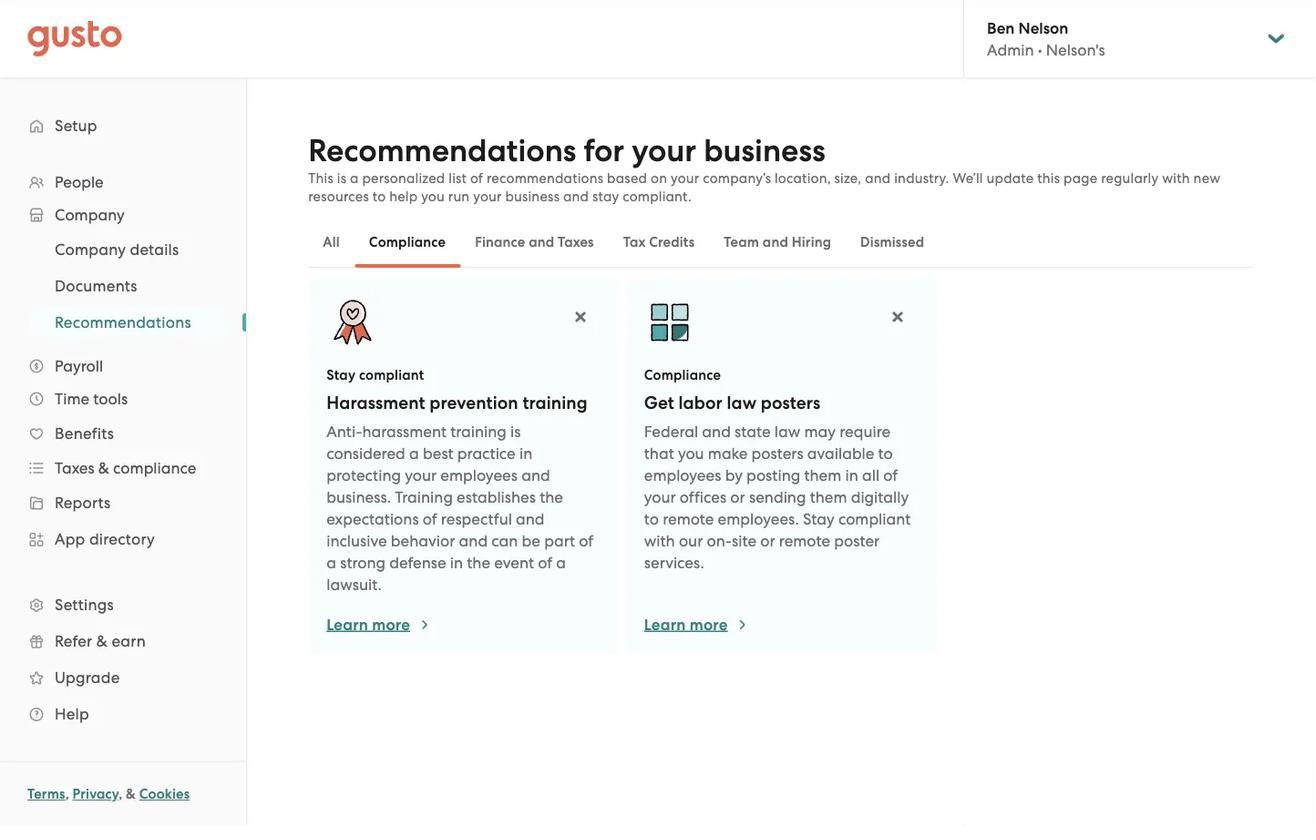 Task type: vqa. For each thing, say whether or not it's contained in the screenshot.
Learn related to Harassment
yes



Task type: describe. For each thing, give the bounding box(es) containing it.
refer & earn
[[55, 633, 146, 651]]

hiring
[[792, 234, 831, 251]]

make
[[708, 445, 748, 463]]

compliance
[[113, 459, 196, 478]]

learn for labor
[[644, 616, 686, 634]]

law for labor
[[727, 392, 757, 413]]

training inside stay compliant harassment prevention training
[[523, 392, 588, 413]]

a left the strong
[[327, 554, 336, 572]]

all button
[[308, 221, 354, 264]]

gusto navigation element
[[0, 78, 246, 762]]

privacy
[[73, 787, 119, 803]]

benefits link
[[18, 417, 228, 450]]

best
[[423, 445, 454, 463]]

terms
[[27, 787, 65, 803]]

poster
[[834, 532, 880, 551]]

recommendations for your business this is a personalized list of recommendations based on your company's location, size, and industry. we'll update this page regularly with new resources to help you run your business and stay compliant.
[[308, 133, 1221, 205]]

settings
[[55, 596, 114, 614]]

with inside recommendations for your business this is a personalized list of recommendations based on your company's location, size, and industry. we'll update this page regularly with new resources to help you run your business and stay compliant.
[[1162, 170, 1190, 186]]

company for company
[[55, 206, 125, 224]]

tax credits button
[[609, 221, 709, 264]]

lawsuit.
[[327, 576, 382, 594]]

and up establishes
[[522, 467, 550, 485]]

this
[[1038, 170, 1060, 186]]

you inside recommendations for your business this is a personalized list of recommendations based on your company's location, size, and industry. we'll update this page regularly with new resources to help you run your business and stay compliant.
[[421, 189, 445, 205]]

employees inside federal and state law may require that you make posters available to employees by posting them in all of your offices or sending them digitally to remote employees. stay compliant with our on-site or remote poster services.
[[644, 467, 721, 485]]

and right size,
[[865, 170, 891, 186]]

of down training
[[423, 510, 437, 529]]

company for company details
[[55, 241, 126, 259]]

recommendations
[[487, 170, 604, 186]]

company's
[[703, 170, 771, 186]]

learn more link for harassment
[[327, 614, 432, 636]]

1 vertical spatial the
[[467, 554, 490, 572]]

documents
[[55, 277, 137, 295]]

compliance button
[[354, 221, 460, 264]]

ben
[[987, 18, 1015, 37]]

page
[[1064, 170, 1098, 186]]

taxes inside dropdown button
[[55, 459, 94, 478]]

a down part
[[556, 554, 566, 572]]

1 horizontal spatial remote
[[779, 532, 830, 551]]

privacy link
[[73, 787, 119, 803]]

settings link
[[18, 589, 228, 622]]

posting
[[747, 467, 801, 485]]

directory
[[89, 530, 155, 549]]

behavior
[[391, 532, 455, 551]]

app directory
[[55, 530, 155, 549]]

taxes inside button
[[558, 234, 594, 251]]

of right part
[[579, 532, 593, 551]]

compliant inside federal and state law may require that you make posters available to employees by posting them in all of your offices or sending them digitally to remote employees. stay compliant with our on-site or remote poster services.
[[838, 510, 911, 529]]

taxes & compliance
[[55, 459, 196, 478]]

1 vertical spatial business
[[505, 189, 560, 205]]

digitally
[[851, 489, 909, 507]]

compliance get labor law posters
[[644, 367, 821, 413]]

more for harassment
[[372, 616, 410, 634]]

nelson's
[[1046, 41, 1105, 59]]

site
[[732, 532, 757, 551]]

taxes & compliance button
[[18, 452, 228, 485]]

is inside anti-harassment training is considered a best practice in protecting your employees and business. training establishes the expectations of respectful and inclusive behavior and can be part of a strong defense in the event of a lawsuit.
[[511, 423, 521, 441]]

labor
[[679, 392, 723, 413]]

training inside anti-harassment training is considered a best practice in protecting your employees and business. training establishes the expectations of respectful and inclusive behavior and can be part of a strong defense in the event of a lawsuit.
[[450, 423, 507, 441]]

a down harassment
[[409, 445, 419, 463]]

reports
[[55, 494, 111, 512]]

your up on
[[632, 133, 697, 170]]

list
[[449, 170, 467, 186]]

1 , from the left
[[65, 787, 69, 803]]

establishes
[[457, 489, 536, 507]]

tax credits
[[623, 234, 695, 251]]

cookies
[[139, 787, 190, 803]]

defense
[[390, 554, 446, 572]]

anti-harassment training is considered a best practice in protecting your employees and business. training establishes the expectations of respectful and inclusive behavior and can be part of a strong defense in the event of a lawsuit.
[[327, 423, 593, 594]]

help link
[[18, 698, 228, 731]]

2 vertical spatial &
[[126, 787, 136, 803]]

compliant.
[[623, 189, 692, 205]]

posters inside federal and state law may require that you make posters available to employees by posting them in all of your offices or sending them digitally to remote employees. stay compliant with our on-site or remote poster services.
[[752, 445, 804, 463]]

your right "run" on the left of the page
[[473, 189, 502, 205]]

industry.
[[894, 170, 949, 186]]

time tools
[[55, 390, 128, 408]]

admin
[[987, 41, 1034, 59]]

compliant inside stay compliant harassment prevention training
[[359, 367, 424, 384]]

recommendations for recommendations for your business this is a personalized list of recommendations based on your company's location, size, and industry. we'll update this page regularly with new resources to help you run your business and stay compliant.
[[308, 133, 576, 170]]

inclusive
[[327, 532, 387, 551]]

we'll
[[953, 170, 983, 186]]

0 horizontal spatial in
[[450, 554, 463, 572]]

and right team
[[763, 234, 788, 251]]

ben nelson admin • nelson's
[[987, 18, 1105, 59]]

details
[[130, 241, 179, 259]]

on
[[651, 170, 667, 186]]

stay inside federal and state law may require that you make posters available to employees by posting them in all of your offices or sending them digitally to remote employees. stay compliant with our on-site or remote poster services.
[[803, 510, 835, 529]]

employees.
[[718, 510, 799, 529]]

& for earn
[[96, 633, 108, 651]]

team and hiring
[[724, 234, 831, 251]]

team
[[724, 234, 759, 251]]

this
[[308, 170, 334, 186]]

get
[[644, 392, 674, 413]]

0 vertical spatial in
[[519, 445, 533, 463]]

benefits
[[55, 425, 114, 443]]

considered
[[327, 445, 405, 463]]

your inside anti-harassment training is considered a best practice in protecting your employees and business. training establishes the expectations of respectful and inclusive behavior and can be part of a strong defense in the event of a lawsuit.
[[405, 467, 437, 485]]

home image
[[27, 21, 122, 57]]

require
[[840, 423, 891, 441]]

finance and taxes
[[475, 234, 594, 251]]

help
[[55, 706, 89, 724]]

learn more link for labor
[[644, 614, 750, 636]]

anti-
[[327, 423, 362, 441]]

upgrade
[[55, 669, 120, 687]]

time
[[55, 390, 89, 408]]

services.
[[644, 554, 704, 572]]

learn more for harassment
[[327, 616, 410, 634]]

dismissed button
[[846, 221, 939, 264]]

with inside federal and state law may require that you make posters available to employees by posting them in all of your offices or sending them digitally to remote employees. stay compliant with our on-site or remote poster services.
[[644, 532, 675, 551]]

company details
[[55, 241, 179, 259]]

and right finance
[[529, 234, 554, 251]]

and inside federal and state law may require that you make posters available to employees by posting them in all of your offices or sending them digitally to remote employees. stay compliant with our on-site or remote poster services.
[[702, 423, 731, 441]]

prevention
[[430, 392, 518, 413]]

app directory link
[[18, 523, 228, 556]]

1 horizontal spatial business
[[704, 133, 826, 170]]

upgrade link
[[18, 662, 228, 695]]

cookies button
[[139, 784, 190, 806]]



Task type: locate. For each thing, give the bounding box(es) containing it.
list containing people
[[0, 166, 246, 733]]

compliance for compliance get labor law posters
[[644, 367, 721, 384]]

2 , from the left
[[119, 787, 122, 803]]

federal and state law may require that you make posters available to employees by posting them in all of your offices or sending them digitally to remote employees. stay compliant with our on-site or remote poster services.
[[644, 423, 911, 572]]

is inside recommendations for your business this is a personalized list of recommendations based on your company's location, size, and industry. we'll update this page regularly with new resources to help you run your business and stay compliant.
[[337, 170, 347, 186]]

harassment
[[362, 423, 447, 441]]

of
[[470, 170, 483, 186], [884, 467, 898, 485], [423, 510, 437, 529], [579, 532, 593, 551], [538, 554, 552, 572]]

expectations
[[327, 510, 419, 529]]

learn more down lawsuit.
[[327, 616, 410, 634]]

•
[[1038, 41, 1042, 59]]

refer & earn link
[[18, 625, 228, 658]]

that
[[644, 445, 674, 463]]

to up all
[[878, 445, 893, 463]]

0 horizontal spatial law
[[727, 392, 757, 413]]

sending
[[749, 489, 806, 507]]

payroll button
[[18, 350, 228, 383]]

1 vertical spatial or
[[760, 532, 775, 551]]

0 vertical spatial company
[[55, 206, 125, 224]]

company inside 'link'
[[55, 241, 126, 259]]

business.
[[327, 489, 391, 507]]

1 vertical spatial with
[[644, 532, 675, 551]]

regularly
[[1101, 170, 1159, 186]]

compliant down digitally
[[838, 510, 911, 529]]

training up practice
[[450, 423, 507, 441]]

1 vertical spatial compliant
[[838, 510, 911, 529]]

0 vertical spatial compliance
[[369, 234, 446, 251]]

law
[[727, 392, 757, 413], [775, 423, 801, 441]]

0 horizontal spatial learn more link
[[327, 614, 432, 636]]

employees down practice
[[441, 467, 518, 485]]

law for state
[[775, 423, 801, 441]]

company inside 'dropdown button'
[[55, 206, 125, 224]]

taxes down stay
[[558, 234, 594, 251]]

our
[[679, 532, 703, 551]]

2 learn more link from the left
[[644, 614, 750, 636]]

your right on
[[671, 170, 700, 186]]

to up services. at the bottom of page
[[644, 510, 659, 529]]

1 vertical spatial remote
[[779, 532, 830, 551]]

remote down employees.
[[779, 532, 830, 551]]

1 horizontal spatial training
[[523, 392, 588, 413]]

learn more link
[[327, 614, 432, 636], [644, 614, 750, 636]]

of inside federal and state law may require that you make posters available to employees by posting them in all of your offices or sending them digitally to remote employees. stay compliant with our on-site or remote poster services.
[[884, 467, 898, 485]]

more for labor
[[690, 616, 728, 634]]

you left "run" on the left of the page
[[421, 189, 445, 205]]

&
[[98, 459, 109, 478], [96, 633, 108, 651], [126, 787, 136, 803]]

1 vertical spatial is
[[511, 423, 521, 441]]

the up part
[[540, 489, 563, 507]]

learn down services. at the bottom of page
[[644, 616, 686, 634]]

company up documents
[[55, 241, 126, 259]]

tools
[[93, 390, 128, 408]]

0 vertical spatial law
[[727, 392, 757, 413]]

team and hiring button
[[709, 221, 846, 264]]

0 horizontal spatial more
[[372, 616, 410, 634]]

0 vertical spatial to
[[373, 189, 386, 205]]

1 employees from the left
[[441, 467, 518, 485]]

in right defense
[[450, 554, 463, 572]]

0 vertical spatial them
[[804, 467, 842, 485]]

0 vertical spatial &
[[98, 459, 109, 478]]

law inside compliance get labor law posters
[[727, 392, 757, 413]]

recommendations up list
[[308, 133, 576, 170]]

company details link
[[33, 233, 228, 266]]

practice
[[457, 445, 516, 463]]

remote up our
[[663, 510, 714, 529]]

law left may
[[775, 423, 801, 441]]

posters up may
[[761, 392, 821, 413]]

recommendations down documents "link"
[[55, 314, 191, 332]]

your
[[632, 133, 697, 170], [671, 170, 700, 186], [473, 189, 502, 205], [405, 467, 437, 485], [644, 489, 676, 507]]

recommendations inside gusto navigation element
[[55, 314, 191, 332]]

learn more link down services. at the bottom of page
[[644, 614, 750, 636]]

your inside federal and state law may require that you make posters available to employees by posting them in all of your offices or sending them digitally to remote employees. stay compliant with our on-site or remote poster services.
[[644, 489, 676, 507]]

2 learn from the left
[[644, 616, 686, 634]]

of right list
[[470, 170, 483, 186]]

people
[[55, 173, 104, 191]]

your left offices
[[644, 489, 676, 507]]

0 vertical spatial you
[[421, 189, 445, 205]]

1 vertical spatial taxes
[[55, 459, 94, 478]]

0 horizontal spatial to
[[373, 189, 386, 205]]

and left stay
[[563, 189, 589, 205]]

0 horizontal spatial stay
[[327, 367, 356, 384]]

1 horizontal spatial stay
[[803, 510, 835, 529]]

0 vertical spatial or
[[730, 489, 745, 507]]

2 vertical spatial in
[[450, 554, 463, 572]]

business up the company's
[[704, 133, 826, 170]]

1 vertical spatial you
[[678, 445, 704, 463]]

0 horizontal spatial employees
[[441, 467, 518, 485]]

0 horizontal spatial remote
[[663, 510, 714, 529]]

1 vertical spatial posters
[[752, 445, 804, 463]]

1 list from the top
[[0, 166, 246, 733]]

0 horizontal spatial compliant
[[359, 367, 424, 384]]

run
[[448, 189, 470, 205]]

& inside "taxes & compliance" dropdown button
[[98, 459, 109, 478]]

compliance down help
[[369, 234, 446, 251]]

is up practice
[[511, 423, 521, 441]]

more down services. at the bottom of page
[[690, 616, 728, 634]]

1 company from the top
[[55, 206, 125, 224]]

protecting
[[327, 467, 401, 485]]

a inside recommendations for your business this is a personalized list of recommendations based on your company's location, size, and industry. we'll update this page regularly with new resources to help you run your business and stay compliant.
[[350, 170, 359, 186]]

and up make
[[702, 423, 731, 441]]

of down be at the bottom left of page
[[538, 554, 552, 572]]

learn more for labor
[[644, 616, 728, 634]]

1 vertical spatial company
[[55, 241, 126, 259]]

1 horizontal spatial learn more link
[[644, 614, 750, 636]]

0 horizontal spatial recommendations
[[55, 314, 191, 332]]

1 horizontal spatial learn
[[644, 616, 686, 634]]

2 learn more from the left
[[644, 616, 728, 634]]

stay inside stay compliant harassment prevention training
[[327, 367, 356, 384]]

compliance inside compliance get labor law posters
[[644, 367, 721, 384]]

and up be at the bottom left of page
[[516, 510, 545, 529]]

1 vertical spatial in
[[845, 467, 858, 485]]

can
[[492, 532, 518, 551]]

finance
[[475, 234, 525, 251]]

a
[[350, 170, 359, 186], [409, 445, 419, 463], [327, 554, 336, 572], [556, 554, 566, 572]]

1 horizontal spatial recommendations
[[308, 133, 576, 170]]

or down by
[[730, 489, 745, 507]]

1 horizontal spatial learn more
[[644, 616, 728, 634]]

for
[[584, 133, 624, 170]]

0 horizontal spatial is
[[337, 170, 347, 186]]

and down respectful at the bottom left of page
[[459, 532, 488, 551]]

refer
[[55, 633, 92, 651]]

2 horizontal spatial to
[[878, 445, 893, 463]]

all
[[323, 234, 340, 251]]

stay
[[327, 367, 356, 384], [803, 510, 835, 529]]

1 horizontal spatial compliance
[[644, 367, 721, 384]]

0 vertical spatial taxes
[[558, 234, 594, 251]]

0 vertical spatial the
[[540, 489, 563, 507]]

resources
[[308, 189, 369, 205]]

harassment
[[327, 392, 425, 413]]

2 more from the left
[[690, 616, 728, 634]]

recommendation categories for your business tab list
[[308, 217, 1254, 268]]

compliance
[[369, 234, 446, 251], [644, 367, 721, 384]]

1 horizontal spatial ,
[[119, 787, 122, 803]]

remote
[[663, 510, 714, 529], [779, 532, 830, 551]]

0 horizontal spatial business
[[505, 189, 560, 205]]

0 vertical spatial compliant
[[359, 367, 424, 384]]

1 learn more from the left
[[327, 616, 410, 634]]

or right site at the bottom
[[760, 532, 775, 551]]

training right prevention
[[523, 392, 588, 413]]

the
[[540, 489, 563, 507], [467, 554, 490, 572]]

1 vertical spatial them
[[810, 489, 847, 507]]

size,
[[835, 170, 862, 186]]

0 vertical spatial is
[[337, 170, 347, 186]]

0 vertical spatial training
[[523, 392, 588, 413]]

learn more
[[327, 616, 410, 634], [644, 616, 728, 634]]

2 horizontal spatial in
[[845, 467, 858, 485]]

company down people
[[55, 206, 125, 224]]

learn more link down lawsuit.
[[327, 614, 432, 636]]

1 horizontal spatial in
[[519, 445, 533, 463]]

business down the recommendations
[[505, 189, 560, 205]]

dismissed
[[861, 234, 925, 251]]

you down federal
[[678, 445, 704, 463]]

may
[[804, 423, 836, 441]]

0 horizontal spatial the
[[467, 554, 490, 572]]

recommendations inside recommendations for your business this is a personalized list of recommendations based on your company's location, size, and industry. we'll update this page regularly with new resources to help you run your business and stay compliant.
[[308, 133, 576, 170]]

& down benefits link
[[98, 459, 109, 478]]

0 horizontal spatial training
[[450, 423, 507, 441]]

law up state
[[727, 392, 757, 413]]

,
[[65, 787, 69, 803], [119, 787, 122, 803]]

learn down lawsuit.
[[327, 616, 368, 634]]

help
[[389, 189, 418, 205]]

in left all
[[845, 467, 858, 485]]

posters up posting
[[752, 445, 804, 463]]

recommendations for recommendations
[[55, 314, 191, 332]]

0 vertical spatial with
[[1162, 170, 1190, 186]]

posters inside compliance get labor law posters
[[761, 392, 821, 413]]

stay up harassment
[[327, 367, 356, 384]]

1 vertical spatial &
[[96, 633, 108, 651]]

tax
[[623, 234, 646, 251]]

& left earn
[[96, 633, 108, 651]]

based
[[607, 170, 647, 186]]

company button
[[18, 199, 228, 232]]

2 vertical spatial to
[[644, 510, 659, 529]]

you inside federal and state law may require that you make posters available to employees by posting them in all of your offices or sending them digitally to remote employees. stay compliant with our on-site or remote poster services.
[[678, 445, 704, 463]]

, left privacy
[[65, 787, 69, 803]]

1 learn more link from the left
[[327, 614, 432, 636]]

offices
[[680, 489, 727, 507]]

to inside recommendations for your business this is a personalized list of recommendations based on your company's location, size, and industry. we'll update this page regularly with new resources to help you run your business and stay compliant.
[[373, 189, 386, 205]]

compliance for compliance
[[369, 234, 446, 251]]

1 horizontal spatial compliant
[[838, 510, 911, 529]]

posters
[[761, 392, 821, 413], [752, 445, 804, 463]]

in
[[519, 445, 533, 463], [845, 467, 858, 485], [450, 554, 463, 572]]

2 list from the top
[[0, 232, 246, 341]]

compliance inside button
[[369, 234, 446, 251]]

time tools button
[[18, 383, 228, 416]]

payroll
[[55, 357, 103, 376]]

2 company from the top
[[55, 241, 126, 259]]

part
[[544, 532, 575, 551]]

employees
[[441, 467, 518, 485], [644, 467, 721, 485]]

1 horizontal spatial is
[[511, 423, 521, 441]]

list
[[0, 166, 246, 733], [0, 232, 246, 341]]

with
[[1162, 170, 1190, 186], [644, 532, 675, 551]]

employees up offices
[[644, 467, 721, 485]]

1 vertical spatial to
[[878, 445, 893, 463]]

0 vertical spatial remote
[[663, 510, 714, 529]]

law inside federal and state law may require that you make posters available to employees by posting them in all of your offices or sending them digitally to remote employees. stay compliant with our on-site or remote poster services.
[[775, 423, 801, 441]]

setup
[[55, 117, 97, 135]]

1 vertical spatial compliance
[[644, 367, 721, 384]]

, left cookies
[[119, 787, 122, 803]]

with left new at the top of the page
[[1162, 170, 1190, 186]]

with up services. at the bottom of page
[[644, 532, 675, 551]]

1 vertical spatial law
[[775, 423, 801, 441]]

1 vertical spatial stay
[[803, 510, 835, 529]]

1 horizontal spatial employees
[[644, 467, 721, 485]]

taxes up reports
[[55, 459, 94, 478]]

1 horizontal spatial you
[[678, 445, 704, 463]]

1 horizontal spatial taxes
[[558, 234, 594, 251]]

of inside recommendations for your business this is a personalized list of recommendations based on your company's location, size, and industry. we'll update this page regularly with new resources to help you run your business and stay compliant.
[[470, 170, 483, 186]]

in right practice
[[519, 445, 533, 463]]

1 horizontal spatial or
[[760, 532, 775, 551]]

0 horizontal spatial or
[[730, 489, 745, 507]]

by
[[725, 467, 743, 485]]

1 horizontal spatial to
[[644, 510, 659, 529]]

in inside federal and state law may require that you make posters available to employees by posting them in all of your offices or sending them digitally to remote employees. stay compliant with our on-site or remote poster services.
[[845, 467, 858, 485]]

learn
[[327, 616, 368, 634], [644, 616, 686, 634]]

recommendations link
[[33, 306, 228, 339]]

app
[[55, 530, 85, 549]]

of right all
[[884, 467, 898, 485]]

terms , privacy , & cookies
[[27, 787, 190, 803]]

0 horizontal spatial taxes
[[55, 459, 94, 478]]

1 more from the left
[[372, 616, 410, 634]]

location,
[[775, 170, 831, 186]]

all
[[862, 467, 880, 485]]

1 horizontal spatial with
[[1162, 170, 1190, 186]]

on-
[[707, 532, 732, 551]]

earn
[[112, 633, 146, 651]]

1 learn from the left
[[327, 616, 368, 634]]

learn more down services. at the bottom of page
[[644, 616, 728, 634]]

0 horizontal spatial compliance
[[369, 234, 446, 251]]

compliant up harassment
[[359, 367, 424, 384]]

training
[[523, 392, 588, 413], [450, 423, 507, 441]]

setup link
[[18, 109, 228, 142]]

& left cookies
[[126, 787, 136, 803]]

0 horizontal spatial with
[[644, 532, 675, 551]]

a up the resources
[[350, 170, 359, 186]]

0 horizontal spatial ,
[[65, 787, 69, 803]]

1 horizontal spatial law
[[775, 423, 801, 441]]

0 horizontal spatial learn
[[327, 616, 368, 634]]

& for compliance
[[98, 459, 109, 478]]

to left help
[[373, 189, 386, 205]]

is up the resources
[[337, 170, 347, 186]]

your up training
[[405, 467, 437, 485]]

0 vertical spatial recommendations
[[308, 133, 576, 170]]

1 vertical spatial training
[[450, 423, 507, 441]]

0 vertical spatial stay
[[327, 367, 356, 384]]

employees inside anti-harassment training is considered a best practice in protecting your employees and business. training establishes the expectations of respectful and inclusive behavior and can be part of a strong defense in the event of a lawsuit.
[[441, 467, 518, 485]]

0 horizontal spatial learn more
[[327, 616, 410, 634]]

reports link
[[18, 487, 228, 520]]

1 vertical spatial recommendations
[[55, 314, 191, 332]]

1 horizontal spatial more
[[690, 616, 728, 634]]

more down lawsuit.
[[372, 616, 410, 634]]

1 horizontal spatial the
[[540, 489, 563, 507]]

be
[[522, 532, 540, 551]]

0 vertical spatial business
[[704, 133, 826, 170]]

& inside refer & earn link
[[96, 633, 108, 651]]

list containing company details
[[0, 232, 246, 341]]

0 vertical spatial posters
[[761, 392, 821, 413]]

stay up the poster
[[803, 510, 835, 529]]

training
[[395, 489, 453, 507]]

the left event
[[467, 554, 490, 572]]

0 horizontal spatial you
[[421, 189, 445, 205]]

compliance up labor
[[644, 367, 721, 384]]

2 employees from the left
[[644, 467, 721, 485]]

taxes
[[558, 234, 594, 251], [55, 459, 94, 478]]

learn for harassment
[[327, 616, 368, 634]]

finance and taxes button
[[460, 221, 609, 264]]

respectful
[[441, 510, 512, 529]]

new
[[1194, 170, 1221, 186]]



